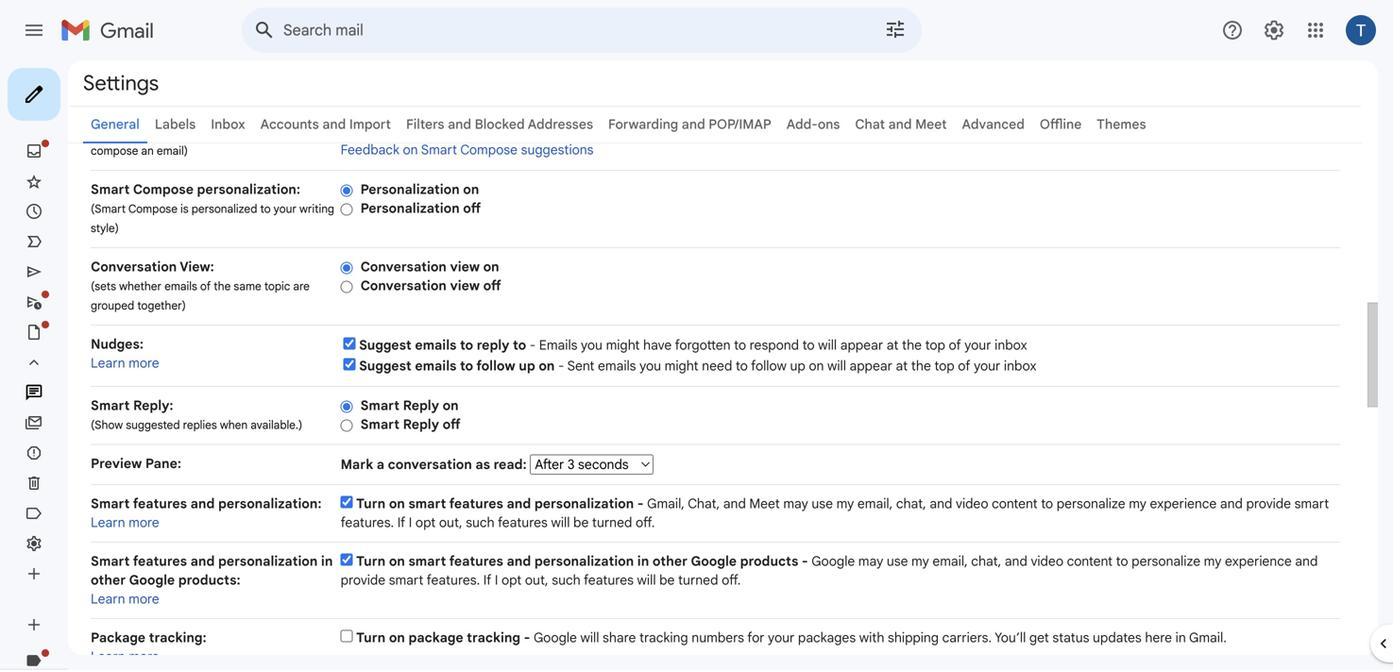 Task type: vqa. For each thing, say whether or not it's contained in the screenshot.
More BUTTON at the left top of the page
no



Task type: locate. For each thing, give the bounding box(es) containing it.
1 vertical spatial meet
[[749, 496, 780, 512]]

to inside "google may use my email, chat, and video content to personalize my experience and provide smart features. if i opt out, such features will be turned off."
[[1116, 553, 1128, 570]]

personalization up personalization off
[[360, 181, 460, 198]]

learn up package
[[91, 591, 125, 608]]

may up products
[[783, 496, 808, 512]]

0 horizontal spatial up
[[519, 358, 535, 375]]

grouped
[[91, 299, 134, 313]]

google left products
[[691, 553, 737, 570]]

1 vertical spatial use
[[887, 553, 908, 570]]

writing up email)
[[149, 125, 184, 139]]

tracking right share on the bottom
[[639, 630, 688, 647]]

0 horizontal spatial turned
[[592, 515, 632, 531]]

experience
[[1150, 496, 1217, 512], [1225, 553, 1292, 570]]

smart reply off
[[360, 417, 461, 433]]

0 vertical spatial provide
[[1246, 496, 1291, 512]]

(predictive writing suggestions appear as you compose an email)
[[91, 125, 325, 158]]

None search field
[[242, 8, 922, 53]]

1 more from the top
[[129, 355, 159, 372]]

if down turn on smart features and personalization -
[[483, 572, 491, 589]]

0 horizontal spatial in
[[321, 553, 333, 570]]

my
[[836, 496, 854, 512], [1129, 496, 1147, 512], [912, 553, 929, 570], [1204, 553, 1222, 570]]

2 turn from the top
[[356, 553, 386, 570]]

1 vertical spatial you
[[581, 337, 603, 354]]

1 vertical spatial content
[[1067, 553, 1113, 570]]

offline link
[[1040, 116, 1082, 133]]

writing left personalization off option
[[299, 202, 334, 216]]

off up the reply
[[483, 278, 501, 294]]

is
[[180, 202, 189, 216]]

are
[[293, 280, 310, 294]]

you left 'import'
[[306, 125, 325, 139]]

preview pane:
[[91, 456, 181, 472]]

up down respond
[[790, 358, 806, 375]]

0 vertical spatial opt
[[416, 515, 436, 531]]

off down personalization on
[[463, 200, 481, 217]]

1 horizontal spatial follow
[[751, 358, 787, 375]]

3 more from the top
[[129, 591, 159, 608]]

opt down conversation
[[416, 515, 436, 531]]

0 horizontal spatial video
[[956, 496, 989, 512]]

have
[[643, 337, 672, 354]]

learn more link for smart features and personalization in other google products:
[[91, 591, 159, 608]]

tracking right package
[[467, 630, 520, 647]]

2 up from the left
[[790, 358, 806, 375]]

turned up turn on smart features and personalization in other google products -
[[592, 515, 632, 531]]

follow down respond
[[751, 358, 787, 375]]

2 reply from the top
[[403, 417, 439, 433]]

gmail image
[[60, 11, 163, 49]]

1 horizontal spatial writing
[[299, 202, 334, 216]]

more down package
[[129, 649, 159, 665]]

email, up "google may use my email, chat, and video content to personalize my experience and provide smart features. if i opt out, such features will be turned off."
[[858, 496, 893, 512]]

1 horizontal spatial chat,
[[971, 553, 1001, 570]]

0 horizontal spatial you
[[306, 125, 325, 139]]

google inside smart features and personalization in other google products: learn more
[[129, 572, 175, 589]]

features.
[[341, 515, 394, 531], [427, 572, 480, 589]]

provide inside "google may use my email, chat, and video content to personalize my experience and provide smart features. if i opt out, such features will be turned off."
[[341, 572, 385, 589]]

tracking
[[467, 630, 520, 647], [639, 630, 688, 647]]

1 horizontal spatial experience
[[1225, 553, 1292, 570]]

view down "conversation view on"
[[450, 278, 480, 294]]

turned inside "google may use my email, chat, and video content to personalize my experience and provide smart features. if i opt out, such features will be turned off."
[[678, 572, 718, 589]]

2 personalization from the top
[[360, 200, 460, 217]]

0 horizontal spatial suggestions
[[187, 125, 249, 139]]

0 vertical spatial suggestions
[[187, 125, 249, 139]]

1 vertical spatial top
[[935, 358, 955, 375]]

if inside "gmail, chat, and meet may use my email, chat, and video content to personalize my experience and provide smart features. if i opt out, such features will be turned off."
[[397, 515, 405, 531]]

writing
[[149, 125, 184, 139], [299, 202, 334, 216]]

learn inside the smart features and personalization: learn more
[[91, 515, 125, 531]]

inbox
[[995, 337, 1027, 354], [1004, 358, 1037, 375]]

1 horizontal spatial may
[[858, 553, 883, 570]]

off.
[[636, 515, 655, 531], [722, 572, 741, 589]]

reply for on
[[403, 398, 439, 414]]

0 horizontal spatial as
[[291, 125, 303, 139]]

personalization down personalization on
[[360, 200, 460, 217]]

1 vertical spatial may
[[858, 553, 883, 570]]

if down conversation
[[397, 515, 405, 531]]

writing inside smart compose personalization: (smart compose is personalized to your writing style)
[[299, 202, 334, 216]]

video inside "gmail, chat, and meet may use my email, chat, and video content to personalize my experience and provide smart features. if i opt out, such features will be turned off."
[[956, 496, 989, 512]]

2 learn from the top
[[91, 515, 125, 531]]

feedback
[[341, 142, 400, 158]]

1 vertical spatial other
[[91, 572, 126, 589]]

up left 'sent'
[[519, 358, 535, 375]]

1 horizontal spatial you
[[581, 337, 603, 354]]

gmail,
[[647, 496, 685, 512]]

opt
[[416, 515, 436, 531], [502, 572, 522, 589]]

you inside (predictive writing suggestions appear as you compose an email)
[[306, 125, 325, 139]]

personalization:
[[197, 181, 300, 198], [218, 496, 322, 512]]

email)
[[157, 144, 188, 158]]

3 turn from the top
[[356, 630, 386, 647]]

0 horizontal spatial out,
[[439, 515, 462, 531]]

such down turn on smart features and personalization -
[[466, 515, 495, 531]]

out, down turn on smart features and personalization -
[[439, 515, 462, 531]]

1 learn from the top
[[91, 355, 125, 372]]

smart right smart reply off radio
[[360, 417, 400, 433]]

conversation inside conversation view: (sets whether emails of the same topic are grouped together)
[[91, 259, 177, 275]]

might
[[606, 337, 640, 354], [665, 358, 699, 375]]

as right inbox
[[291, 125, 303, 139]]

turn for turn on smart features and personalization -
[[356, 496, 386, 512]]

1 vertical spatial as
[[475, 457, 490, 473]]

0 vertical spatial other
[[653, 553, 688, 570]]

0 horizontal spatial tracking
[[467, 630, 520, 647]]

1 vertical spatial off
[[483, 278, 501, 294]]

1 horizontal spatial content
[[1067, 553, 1113, 570]]

learn down preview at left
[[91, 515, 125, 531]]

1 reply from the top
[[403, 398, 439, 414]]

advanced link
[[962, 116, 1025, 133]]

off. down products
[[722, 572, 741, 589]]

learn down nudges: on the left
[[91, 355, 125, 372]]

reply up smart reply off
[[403, 398, 439, 414]]

learn more link down preview at left
[[91, 515, 159, 531]]

you up 'sent'
[[581, 337, 603, 354]]

google inside "google may use my email, chat, and video content to personalize my experience and provide smart features. if i opt out, such features will be turned off."
[[812, 553, 855, 570]]

reply down smart reply on in the left of the page
[[403, 417, 439, 433]]

0 vertical spatial use
[[812, 496, 833, 512]]

personalization
[[360, 181, 460, 198], [360, 200, 460, 217]]

0 horizontal spatial off.
[[636, 515, 655, 531]]

offline
[[1040, 116, 1082, 133]]

in
[[321, 553, 333, 570], [637, 553, 649, 570], [1176, 630, 1186, 647]]

0 horizontal spatial other
[[91, 572, 126, 589]]

might left have
[[606, 337, 640, 354]]

you
[[306, 125, 325, 139], [581, 337, 603, 354], [640, 358, 661, 375]]

1 horizontal spatial opt
[[502, 572, 522, 589]]

1 vertical spatial off.
[[722, 572, 741, 589]]

Personalization off radio
[[341, 202, 353, 217]]

0 horizontal spatial may
[[783, 496, 808, 512]]

forwarding and pop/imap
[[608, 116, 771, 133]]

4 learn from the top
[[91, 649, 125, 665]]

2 follow from the left
[[751, 358, 787, 375]]

turn for turn on smart features and personalization in other google products -
[[356, 553, 386, 570]]

other down gmail,
[[653, 553, 688, 570]]

0 vertical spatial meet
[[915, 116, 947, 133]]

personalization: down available.)
[[218, 496, 322, 512]]

such down turn on smart features and personalization in other google products -
[[552, 572, 581, 589]]

0 vertical spatial view
[[450, 259, 480, 275]]

2 vertical spatial off
[[443, 417, 461, 433]]

more inside package tracking: learn more
[[129, 649, 159, 665]]

follow down the reply
[[476, 358, 515, 375]]

add-
[[787, 116, 818, 133]]

0 vertical spatial writing
[[149, 125, 184, 139]]

your inside smart compose personalization: (smart compose is personalized to your writing style)
[[274, 202, 297, 216]]

0 vertical spatial i
[[409, 515, 412, 531]]

personalization up turn on smart features and personalization in other google products -
[[534, 496, 634, 512]]

smart inside smart compose personalization: (smart compose is personalized to your writing style)
[[91, 181, 130, 198]]

0 vertical spatial as
[[291, 125, 303, 139]]

learn more link down package
[[91, 649, 159, 665]]

learn down package
[[91, 649, 125, 665]]

off. down gmail,
[[636, 515, 655, 531]]

2 horizontal spatial off
[[483, 278, 501, 294]]

more up package
[[129, 591, 159, 608]]

more inside smart features and personalization in other google products: learn more
[[129, 591, 159, 608]]

1 horizontal spatial personalize
[[1132, 553, 1201, 570]]

2 view from the top
[[450, 278, 480, 294]]

2 horizontal spatial you
[[640, 358, 661, 375]]

accounts and import
[[260, 116, 391, 133]]

1 horizontal spatial video
[[1031, 553, 1064, 570]]

smart inside smart reply: (show suggested replies when available.)
[[91, 398, 130, 414]]

be
[[573, 515, 589, 531], [659, 572, 675, 589]]

0 vertical spatial of
[[200, 280, 211, 294]]

None checkbox
[[343, 338, 356, 350], [341, 496, 353, 509], [341, 630, 353, 643], [343, 338, 356, 350], [341, 496, 353, 509], [341, 630, 353, 643]]

0 horizontal spatial if
[[397, 515, 405, 531]]

provide
[[1246, 496, 1291, 512], [341, 572, 385, 589]]

4 learn more link from the top
[[91, 649, 159, 665]]

features. down mark
[[341, 515, 394, 531]]

meet right chat
[[915, 116, 947, 133]]

1 vertical spatial view
[[450, 278, 480, 294]]

conversation up conversation view off
[[360, 259, 447, 275]]

will
[[818, 337, 837, 354], [827, 358, 846, 375], [551, 515, 570, 531], [637, 572, 656, 589], [580, 630, 599, 647]]

smart up (show
[[91, 398, 130, 414]]

inbox link
[[211, 116, 245, 133]]

features inside smart features and personalization in other google products: learn more
[[133, 553, 187, 570]]

1 vertical spatial opt
[[502, 572, 522, 589]]

0 horizontal spatial use
[[812, 496, 833, 512]]

0 vertical spatial out,
[[439, 515, 462, 531]]

0 horizontal spatial content
[[992, 496, 1038, 512]]

opt down turn on smart features and personalization in other google products -
[[502, 572, 522, 589]]

and
[[322, 116, 346, 133], [448, 116, 471, 133], [682, 116, 705, 133], [888, 116, 912, 133], [190, 496, 215, 512], [507, 496, 531, 512], [723, 496, 746, 512], [930, 496, 952, 512], [1220, 496, 1243, 512], [190, 553, 215, 570], [507, 553, 531, 570], [1005, 553, 1028, 570], [1295, 553, 1318, 570]]

be inside "google may use my email, chat, and video content to personalize my experience and provide smart features. if i opt out, such features will be turned off."
[[659, 572, 675, 589]]

themes
[[1097, 116, 1146, 133]]

compose down the "filters and blocked addresses" link
[[460, 142, 518, 158]]

smart inside smart features and personalization in other google products: learn more
[[91, 553, 130, 570]]

here
[[1145, 630, 1172, 647]]

may inside "google may use my email, chat, and video content to personalize my experience and provide smart features. if i opt out, such features will be turned off."
[[858, 553, 883, 570]]

off up mark a conversation as read:
[[443, 417, 461, 433]]

suggest
[[359, 337, 412, 354], [359, 358, 412, 375]]

add-ons
[[787, 116, 840, 133]]

more inside the nudges: learn more
[[129, 355, 159, 372]]

content inside "gmail, chat, and meet may use my email, chat, and video content to personalize my experience and provide smart features. if i opt out, such features will be turned off."
[[992, 496, 1038, 512]]

1 horizontal spatial off
[[463, 200, 481, 217]]

smart right smart reply on 'radio'
[[360, 398, 400, 414]]

top
[[925, 337, 945, 354], [935, 358, 955, 375]]

personalization
[[534, 496, 634, 512], [218, 553, 318, 570], [534, 553, 634, 570]]

1 view from the top
[[450, 259, 480, 275]]

style)
[[91, 221, 119, 236]]

smart
[[421, 142, 457, 158], [91, 181, 130, 198], [91, 398, 130, 414], [360, 398, 400, 414], [360, 417, 400, 433], [91, 496, 130, 512], [91, 553, 130, 570]]

smart down preview at left
[[91, 496, 130, 512]]

personalize inside "google may use my email, chat, and video content to personalize my experience and provide smart features. if i opt out, such features will be turned off."
[[1132, 553, 1201, 570]]

1 horizontal spatial other
[[653, 553, 688, 570]]

0 vertical spatial personalization
[[360, 181, 460, 198]]

2 vertical spatial turn
[[356, 630, 386, 647]]

use inside "google may use my email, chat, and video content to personalize my experience and provide smart features. if i opt out, such features will be turned off."
[[887, 553, 908, 570]]

chat, inside "gmail, chat, and meet may use my email, chat, and video content to personalize my experience and provide smart features. if i opt out, such features will be turned off."
[[896, 496, 926, 512]]

personalization inside smart features and personalization in other google products: learn more
[[218, 553, 318, 570]]

0 vertical spatial chat,
[[896, 496, 926, 512]]

1 horizontal spatial such
[[552, 572, 581, 589]]

1 horizontal spatial email,
[[933, 553, 968, 570]]

suggestions
[[187, 125, 249, 139], [521, 142, 594, 158]]

1 horizontal spatial might
[[665, 358, 699, 375]]

view up conversation view off
[[450, 259, 480, 275]]

0 vertical spatial content
[[992, 496, 1038, 512]]

conversation view off
[[360, 278, 501, 294]]

meet up products
[[749, 496, 780, 512]]

email, inside "google may use my email, chat, and video content to personalize my experience and provide smart features. if i opt out, such features will be turned off."
[[933, 553, 968, 570]]

if
[[397, 515, 405, 531], [483, 572, 491, 589]]

1 vertical spatial turn
[[356, 553, 386, 570]]

opt inside "google may use my email, chat, and video content to personalize my experience and provide smart features. if i opt out, such features will be turned off."
[[502, 572, 522, 589]]

0 vertical spatial personalization:
[[197, 181, 300, 198]]

smart for smart features and personalization in other google products: learn more
[[91, 553, 130, 570]]

None checkbox
[[343, 358, 356, 371], [341, 554, 353, 566], [343, 358, 356, 371], [341, 554, 353, 566]]

shipping
[[888, 630, 939, 647]]

2 more from the top
[[129, 515, 159, 531]]

turned up the numbers
[[678, 572, 718, 589]]

be up turn on smart features and personalization in other google products -
[[573, 515, 589, 531]]

personalization up share on the bottom
[[534, 553, 634, 570]]

3 learn more link from the top
[[91, 591, 159, 608]]

gmail.
[[1189, 630, 1227, 647]]

tracking:
[[149, 630, 206, 647]]

1 horizontal spatial up
[[790, 358, 806, 375]]

1 horizontal spatial tracking
[[639, 630, 688, 647]]

personalization on
[[360, 181, 479, 198]]

such inside "google may use my email, chat, and video content to personalize my experience and provide smart features. if i opt out, such features will be turned off."
[[552, 572, 581, 589]]

1 turn from the top
[[356, 496, 386, 512]]

smart up package
[[91, 553, 130, 570]]

the
[[214, 280, 231, 294], [902, 337, 922, 354], [911, 358, 931, 375]]

1 vertical spatial reply
[[403, 417, 439, 433]]

out, inside "google may use my email, chat, and video content to personalize my experience and provide smart features. if i opt out, such features will be turned off."
[[525, 572, 548, 589]]

learn more link down nudges: on the left
[[91, 355, 159, 372]]

0 horizontal spatial follow
[[476, 358, 515, 375]]

personalization: up personalized
[[197, 181, 300, 198]]

1 vertical spatial at
[[896, 358, 908, 375]]

personalization for turn on smart features and personalization in other google products -
[[534, 553, 634, 570]]

be down gmail,
[[659, 572, 675, 589]]

features. up package
[[427, 572, 480, 589]]

turn on smart features and personalization -
[[356, 496, 647, 512]]

0 horizontal spatial opt
[[416, 515, 436, 531]]

as left read: at the bottom left of the page
[[475, 457, 490, 473]]

navigation
[[0, 60, 227, 671]]

use up "google may use my email, chat, and video content to personalize my experience and provide smart features. if i opt out, such features will be turned off."
[[812, 496, 833, 512]]

on
[[403, 142, 418, 158], [463, 181, 479, 198], [483, 259, 499, 275], [539, 358, 555, 375], [809, 358, 824, 375], [443, 398, 459, 414], [389, 496, 405, 512], [389, 553, 405, 570], [389, 630, 405, 647]]

smart for smart reply off
[[360, 417, 400, 433]]

may down "gmail, chat, and meet may use my email, chat, and video content to personalize my experience and provide smart features. if i opt out, such features will be turned off."
[[858, 553, 883, 570]]

labels link
[[155, 116, 196, 133]]

follow
[[476, 358, 515, 375], [751, 358, 787, 375]]

1 tracking from the left
[[467, 630, 520, 647]]

Smart Reply on radio
[[341, 400, 353, 414]]

0 vertical spatial off.
[[636, 515, 655, 531]]

smart
[[408, 496, 446, 512], [1295, 496, 1329, 512], [408, 553, 446, 570], [389, 572, 423, 589]]

1 vertical spatial if
[[483, 572, 491, 589]]

0 horizontal spatial personalize
[[1057, 496, 1126, 512]]

reply
[[477, 337, 510, 354]]

will inside "gmail, chat, and meet may use my email, chat, and video content to personalize my experience and provide smart features. if i opt out, such features will be turned off."
[[551, 515, 570, 531]]

suggest for suggest emails to reply to - emails you might have forgotten to respond to will appear at the top of your inbox
[[359, 337, 412, 354]]

(sets
[[91, 280, 116, 294]]

view for on
[[450, 259, 480, 275]]

packages
[[798, 630, 856, 647]]

1 personalization from the top
[[360, 181, 460, 198]]

conversation down "conversation view on"
[[360, 278, 447, 294]]

0 horizontal spatial email,
[[858, 496, 893, 512]]

learn more link for nudges:
[[91, 355, 159, 372]]

google left 'products:'
[[129, 572, 175, 589]]

such inside "gmail, chat, and meet may use my email, chat, and video content to personalize my experience and provide smart features. if i opt out, such features will be turned off."
[[466, 515, 495, 531]]

0 horizontal spatial provide
[[341, 572, 385, 589]]

use up shipping in the right of the page
[[887, 553, 908, 570]]

learn more link up package
[[91, 591, 159, 608]]

learn
[[91, 355, 125, 372], [91, 515, 125, 531], [91, 591, 125, 608], [91, 649, 125, 665]]

smart up (smart
[[91, 181, 130, 198]]

google down "gmail, chat, and meet may use my email, chat, and video content to personalize my experience and provide smart features. if i opt out, such features will be turned off."
[[812, 553, 855, 570]]

features inside "gmail, chat, and meet may use my email, chat, and video content to personalize my experience and provide smart features. if i opt out, such features will be turned off."
[[498, 515, 548, 531]]

labels
[[155, 116, 196, 133]]

to inside smart compose personalization: (smart compose is personalized to your writing style)
[[260, 202, 271, 216]]

google
[[691, 553, 737, 570], [812, 553, 855, 570], [129, 572, 175, 589], [534, 630, 577, 647]]

smart for smart reply on
[[360, 398, 400, 414]]

0 vertical spatial such
[[466, 515, 495, 531]]

Smart Reply off radio
[[341, 419, 353, 433]]

conversation up whether
[[91, 259, 177, 275]]

i down turn on smart features and personalization -
[[495, 572, 498, 589]]

0 vertical spatial turn
[[356, 496, 386, 512]]

you down have
[[640, 358, 661, 375]]

emails down view:
[[164, 280, 197, 294]]

1 vertical spatial out,
[[525, 572, 548, 589]]

emails up smart reply on in the left of the page
[[415, 358, 457, 375]]

email, up 'carriers.'
[[933, 553, 968, 570]]

1 horizontal spatial i
[[495, 572, 498, 589]]

suggested
[[126, 418, 180, 433]]

more down nudges: on the left
[[129, 355, 159, 372]]

4 more from the top
[[129, 649, 159, 665]]

i inside "gmail, chat, and meet may use my email, chat, and video content to personalize my experience and provide smart features. if i opt out, such features will be turned off."
[[409, 515, 412, 531]]

learn inside smart features and personalization in other google products: learn more
[[91, 591, 125, 608]]

email,
[[858, 496, 893, 512], [933, 553, 968, 570]]

a
[[377, 457, 385, 473]]

might down suggest emails to reply to - emails you might have forgotten to respond to will appear at the top of your inbox
[[665, 358, 699, 375]]

learn inside the nudges: learn more
[[91, 355, 125, 372]]

1 horizontal spatial if
[[483, 572, 491, 589]]

0 horizontal spatial i
[[409, 515, 412, 531]]

3 learn from the top
[[91, 591, 125, 608]]

status
[[1053, 630, 1089, 647]]

opt inside "gmail, chat, and meet may use my email, chat, and video content to personalize my experience and provide smart features. if i opt out, such features will be turned off."
[[416, 515, 436, 531]]

i down conversation
[[409, 515, 412, 531]]

turned
[[592, 515, 632, 531], [678, 572, 718, 589]]

Conversation view off radio
[[341, 280, 353, 294]]

out, down turn on smart features and personalization in other google products -
[[525, 572, 548, 589]]

compose up the is
[[133, 181, 194, 198]]

1 vertical spatial suggest
[[359, 358, 412, 375]]

2 learn more link from the top
[[91, 515, 159, 531]]

main menu image
[[23, 19, 45, 42]]

0 vertical spatial reply
[[403, 398, 439, 414]]

as inside (predictive writing suggestions appear as you compose an email)
[[291, 125, 303, 139]]

emails left the reply
[[415, 337, 457, 354]]

you'll
[[995, 630, 1026, 647]]

i
[[409, 515, 412, 531], [495, 572, 498, 589]]

filters and blocked addresses link
[[406, 116, 593, 133]]

1 horizontal spatial turned
[[678, 572, 718, 589]]

more down preview pane: at the bottom
[[129, 515, 159, 531]]

turn
[[356, 496, 386, 512], [356, 553, 386, 570], [356, 630, 386, 647]]

features inside the smart features and personalization: learn more
[[133, 496, 187, 512]]

features
[[133, 496, 187, 512], [449, 496, 503, 512], [498, 515, 548, 531], [133, 553, 187, 570], [449, 553, 503, 570], [584, 572, 634, 589]]

conversation for conversation view off
[[360, 278, 447, 294]]

0 horizontal spatial writing
[[149, 125, 184, 139]]

1 vertical spatial personalization:
[[218, 496, 322, 512]]

0 vertical spatial you
[[306, 125, 325, 139]]

1 learn more link from the top
[[91, 355, 159, 372]]

personalization: inside smart compose personalization: (smart compose is personalized to your writing style)
[[197, 181, 300, 198]]

compose left the is
[[128, 202, 178, 216]]

- left 'sent'
[[558, 358, 564, 375]]

available.)
[[251, 418, 302, 433]]

features inside "google may use my email, chat, and video content to personalize my experience and provide smart features. if i opt out, such features will be turned off."
[[584, 572, 634, 589]]

1 horizontal spatial as
[[475, 457, 490, 473]]

2 suggest from the top
[[359, 358, 412, 375]]

turn on smart features and personalization in other google products -
[[356, 553, 812, 570]]

1 suggest from the top
[[359, 337, 412, 354]]

appear inside (predictive writing suggestions appear as you compose an email)
[[252, 125, 289, 139]]

0 horizontal spatial might
[[606, 337, 640, 354]]

other up package
[[91, 572, 126, 589]]

content inside "google may use my email, chat, and video content to personalize my experience and provide smart features. if i opt out, such features will be turned off."
[[1067, 553, 1113, 570]]

smart inside the smart features and personalization: learn more
[[91, 496, 130, 512]]

and inside the smart features and personalization: learn more
[[190, 496, 215, 512]]

personalization up 'products:'
[[218, 553, 318, 570]]

and inside smart features and personalization in other google products: learn more
[[190, 553, 215, 570]]

1 horizontal spatial meet
[[915, 116, 947, 133]]

- left emails in the bottom left of the page
[[530, 337, 536, 354]]

personalization for turn on smart features and personalization -
[[534, 496, 634, 512]]

of
[[200, 280, 211, 294], [949, 337, 961, 354], [958, 358, 971, 375]]

meet inside "gmail, chat, and meet may use my email, chat, and video content to personalize my experience and provide smart features. if i opt out, such features will be turned off."
[[749, 496, 780, 512]]



Task type: describe. For each thing, give the bounding box(es) containing it.
2 vertical spatial of
[[958, 358, 971, 375]]

search mail image
[[247, 13, 281, 47]]

conversation view on
[[360, 259, 499, 275]]

when
[[220, 418, 248, 433]]

1 vertical spatial appear
[[840, 337, 883, 354]]

- right package
[[524, 630, 530, 647]]

other inside smart features and personalization in other google products: learn more
[[91, 572, 126, 589]]

if inside "google may use my email, chat, and video content to personalize my experience and provide smart features. if i opt out, such features will be turned off."
[[483, 572, 491, 589]]

feedback on smart compose suggestions
[[341, 142, 594, 158]]

off for smart reply on
[[443, 417, 461, 433]]

1 follow from the left
[[476, 358, 515, 375]]

smart reply: (show suggested replies when available.)
[[91, 398, 302, 433]]

ons
[[818, 116, 840, 133]]

personalized
[[191, 202, 257, 216]]

1 vertical spatial suggestions
[[521, 142, 594, 158]]

learn more link for package tracking:
[[91, 649, 159, 665]]

conversation for conversation view: (sets whether emails of the same topic are grouped together)
[[91, 259, 177, 275]]

share
[[603, 630, 636, 647]]

personalization off
[[360, 200, 481, 217]]

writing inside (predictive writing suggestions appear as you compose an email)
[[149, 125, 184, 139]]

- left gmail,
[[637, 496, 644, 512]]

1 vertical spatial inbox
[[1004, 358, 1037, 375]]

suggest for suggest emails to follow up on - sent emails you might need to follow up on will appear at the top of your inbox
[[359, 358, 412, 375]]

chat, inside "google may use my email, chat, and video content to personalize my experience and provide smart features. if i opt out, such features will be turned off."
[[971, 553, 1001, 570]]

package
[[408, 630, 463, 647]]

suggest emails to follow up on - sent emails you might need to follow up on will appear at the top of your inbox
[[359, 358, 1037, 375]]

Conversation view on radio
[[341, 261, 353, 275]]

view:
[[180, 259, 214, 275]]

package
[[91, 630, 146, 647]]

smart inside "gmail, chat, and meet may use my email, chat, and video content to personalize my experience and provide smart features. if i opt out, such features will be turned off."
[[1295, 496, 1329, 512]]

turned inside "gmail, chat, and meet may use my email, chat, and video content to personalize my experience and provide smart features. if i opt out, such features will be turned off."
[[592, 515, 632, 531]]

video inside "google may use my email, chat, and video content to personalize my experience and provide smart features. if i opt out, such features will be turned off."
[[1031, 553, 1064, 570]]

together)
[[137, 299, 186, 313]]

emails
[[539, 337, 578, 354]]

import
[[349, 116, 391, 133]]

reply for off
[[403, 417, 439, 433]]

mark a conversation as read:
[[341, 457, 530, 473]]

carriers.
[[942, 630, 992, 647]]

learn more link for smart features and personalization:
[[91, 515, 159, 531]]

reply:
[[133, 398, 173, 414]]

- right products
[[802, 553, 808, 570]]

off. inside "google may use my email, chat, and video content to personalize my experience and provide smart features. if i opt out, such features will be turned off."
[[722, 572, 741, 589]]

0 vertical spatial top
[[925, 337, 945, 354]]

personalization for personalization off
[[360, 200, 460, 217]]

out, inside "gmail, chat, and meet may use my email, chat, and video content to personalize my experience and provide smart features. if i opt out, such features will be turned off."
[[439, 515, 462, 531]]

pane:
[[145, 456, 181, 472]]

settings image
[[1263, 19, 1286, 42]]

for
[[747, 630, 765, 647]]

themes link
[[1097, 116, 1146, 133]]

experience inside "google may use my email, chat, and video content to personalize my experience and provide smart features. if i opt out, such features will be turned off."
[[1225, 553, 1292, 570]]

need
[[702, 358, 732, 375]]

read:
[[494, 457, 527, 473]]

pop/imap
[[709, 116, 771, 133]]

smart compose personalization: (smart compose is personalized to your writing style)
[[91, 181, 334, 236]]

1 vertical spatial compose
[[133, 181, 194, 198]]

(smart
[[91, 202, 126, 216]]

0 vertical spatial at
[[887, 337, 899, 354]]

chat
[[855, 116, 885, 133]]

smart down filters
[[421, 142, 457, 158]]

filters
[[406, 116, 444, 133]]

emails right 'sent'
[[598, 358, 636, 375]]

be inside "gmail, chat, and meet may use my email, chat, and video content to personalize my experience and provide smart features. if i opt out, such features will be turned off."
[[573, 515, 589, 531]]

features. inside "gmail, chat, and meet may use my email, chat, and video content to personalize my experience and provide smart features. if i opt out, such features will be turned off."
[[341, 515, 394, 531]]

forwarding and pop/imap link
[[608, 116, 771, 133]]

sent
[[567, 358, 595, 375]]

smart reply on
[[360, 398, 459, 414]]

blocked
[[475, 116, 525, 133]]

google left share on the bottom
[[534, 630, 577, 647]]

smart inside "google may use my email, chat, and video content to personalize my experience and provide smart features. if i opt out, such features will be turned off."
[[389, 572, 423, 589]]

1 up from the left
[[519, 358, 535, 375]]

provide inside "gmail, chat, and meet may use my email, chat, and video content to personalize my experience and provide smart features. if i opt out, such features will be turned off."
[[1246, 496, 1291, 512]]

2 vertical spatial the
[[911, 358, 931, 375]]

nudges:
[[91, 336, 144, 353]]

1 vertical spatial might
[[665, 358, 699, 375]]

emails inside conversation view: (sets whether emails of the same topic are grouped together)
[[164, 280, 197, 294]]

use inside "gmail, chat, and meet may use my email, chat, and video content to personalize my experience and provide smart features. if i opt out, such features will be turned off."
[[812, 496, 833, 512]]

filters and blocked addresses
[[406, 116, 593, 133]]

conversation view: (sets whether emails of the same topic are grouped together)
[[91, 259, 310, 313]]

suggest emails to reply to - emails you might have forgotten to respond to will appear at the top of your inbox
[[359, 337, 1027, 354]]

0 vertical spatial compose
[[460, 142, 518, 158]]

smart for smart reply: (show suggested replies when available.)
[[91, 398, 130, 414]]

products:
[[178, 572, 240, 589]]

smart for smart compose personalization: (smart compose is personalized to your writing style)
[[91, 181, 130, 198]]

turn on package tracking - google will share tracking numbers for your packages with shipping carriers. you'll get status updates here in gmail.
[[356, 630, 1227, 647]]

personalize inside "gmail, chat, and meet may use my email, chat, and video content to personalize my experience and provide smart features. if i opt out, such features will be turned off."
[[1057, 496, 1126, 512]]

preview
[[91, 456, 142, 472]]

learn inside package tracking: learn more
[[91, 649, 125, 665]]

same
[[234, 280, 261, 294]]

advanced search options image
[[877, 10, 914, 48]]

smart for smart features and personalization: learn more
[[91, 496, 130, 512]]

whether
[[119, 280, 162, 294]]

feedback on smart compose suggestions link
[[341, 142, 594, 158]]

to inside "gmail, chat, and meet may use my email, chat, and video content to personalize my experience and provide smart features. if i opt out, such features will be turned off."
[[1041, 496, 1053, 512]]

numbers
[[692, 630, 744, 647]]

2 vertical spatial appear
[[850, 358, 893, 375]]

accounts and import link
[[260, 116, 391, 133]]

products
[[740, 553, 798, 570]]

1 horizontal spatial in
[[637, 553, 649, 570]]

(predictive
[[91, 125, 146, 139]]

(show
[[91, 418, 123, 433]]

updates
[[1093, 630, 1142, 647]]

features. inside "google may use my email, chat, and video content to personalize my experience and provide smart features. if i opt out, such features will be turned off."
[[427, 572, 480, 589]]

mark
[[341, 457, 373, 473]]

gmail, chat, and meet may use my email, chat, and video content to personalize my experience and provide smart features. if i opt out, such features will be turned off.
[[341, 496, 1329, 531]]

more inside the smart features and personalization: learn more
[[129, 515, 159, 531]]

google may use my email, chat, and video content to personalize my experience and provide smart features. if i opt out, such features will be turned off.
[[341, 553, 1318, 589]]

email, inside "gmail, chat, and meet may use my email, chat, and video content to personalize my experience and provide smart features. if i opt out, such features will be turned off."
[[858, 496, 893, 512]]

with
[[859, 630, 884, 647]]

smart features and personalization: learn more
[[91, 496, 322, 531]]

0 vertical spatial off
[[463, 200, 481, 217]]

2 tracking from the left
[[639, 630, 688, 647]]

personalization: inside the smart features and personalization: learn more
[[218, 496, 322, 512]]

replies
[[183, 418, 217, 433]]

general link
[[91, 116, 140, 133]]

chat,
[[688, 496, 720, 512]]

off for conversation view on
[[483, 278, 501, 294]]

personalization for personalization on
[[360, 181, 460, 198]]

chat and meet link
[[855, 116, 947, 133]]

Personalization on radio
[[341, 184, 353, 198]]

conversation for conversation view on
[[360, 259, 447, 275]]

advanced
[[962, 116, 1025, 133]]

forgotten
[[675, 337, 731, 354]]

get
[[1029, 630, 1049, 647]]

the inside conversation view: (sets whether emails of the same topic are grouped together)
[[214, 280, 231, 294]]

may inside "gmail, chat, and meet may use my email, chat, and video content to personalize my experience and provide smart features. if i opt out, such features will be turned off."
[[783, 496, 808, 512]]

2 vertical spatial compose
[[128, 202, 178, 216]]

support image
[[1221, 19, 1244, 42]]

off. inside "gmail, chat, and meet may use my email, chat, and video content to personalize my experience and provide smart features. if i opt out, such features will be turned off."
[[636, 515, 655, 531]]

inbox
[[211, 116, 245, 133]]

1 vertical spatial the
[[902, 337, 922, 354]]

view for off
[[450, 278, 480, 294]]

Search mail text field
[[283, 21, 831, 40]]

package tracking: learn more
[[91, 630, 206, 665]]

nudges: learn more
[[91, 336, 159, 372]]

general
[[91, 116, 140, 133]]

2 horizontal spatial in
[[1176, 630, 1186, 647]]

will inside "google may use my email, chat, and video content to personalize my experience and provide smart features. if i opt out, such features will be turned off."
[[637, 572, 656, 589]]

in inside smart features and personalization in other google products: learn more
[[321, 553, 333, 570]]

suggestions inside (predictive writing suggestions appear as you compose an email)
[[187, 125, 249, 139]]

i inside "google may use my email, chat, and video content to personalize my experience and provide smart features. if i opt out, such features will be turned off."
[[495, 572, 498, 589]]

of inside conversation view: (sets whether emails of the same topic are grouped together)
[[200, 280, 211, 294]]

experience inside "gmail, chat, and meet may use my email, chat, and video content to personalize my experience and provide smart features. if i opt out, such features will be turned off."
[[1150, 496, 1217, 512]]

0 vertical spatial inbox
[[995, 337, 1027, 354]]

accounts
[[260, 116, 319, 133]]

addresses
[[528, 116, 593, 133]]

1 vertical spatial of
[[949, 337, 961, 354]]

compose
[[91, 144, 138, 158]]

smart features and personalization in other google products: learn more
[[91, 553, 333, 608]]

add-ons link
[[787, 116, 840, 133]]

chat and meet
[[855, 116, 947, 133]]

2 vertical spatial you
[[640, 358, 661, 375]]



